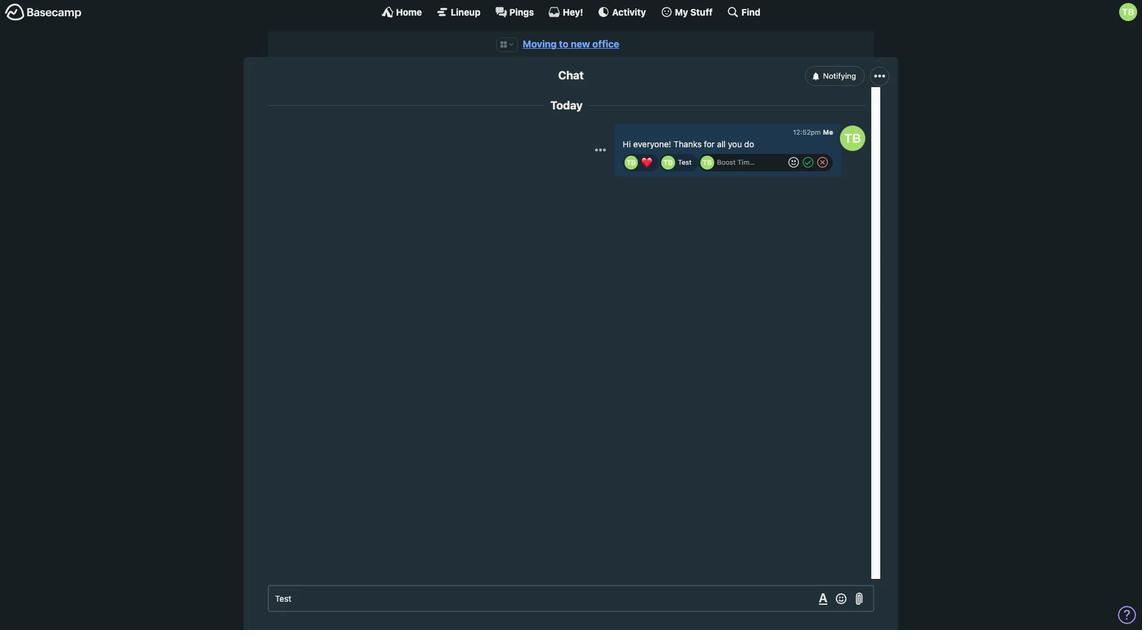 Task type: describe. For each thing, give the bounding box(es) containing it.
today
[[551, 99, 583, 112]]

notifying
[[823, 71, 856, 81]]

home
[[396, 6, 422, 17]]

Test text field
[[268, 586, 875, 613]]

hey!
[[563, 6, 583, 17]]

notifying link
[[805, 66, 865, 86]]

pings button
[[495, 6, 534, 18]]

Submit submit
[[800, 156, 817, 170]]

tim b. boosted the chat with 'test' element
[[660, 154, 698, 172]]

all
[[717, 139, 726, 149]]

find button
[[727, 6, 761, 18]]

home link
[[382, 6, 422, 18]]

tim burton image inside tim b. boosted the chat with 'test' element
[[662, 156, 675, 169]]

my
[[675, 6, 688, 17]]

switch accounts image
[[5, 3, 82, 22]]

moving
[[523, 39, 557, 49]]

1 horizontal spatial tim burton image
[[1120, 3, 1138, 21]]

test inside text box
[[275, 594, 291, 604]]

tim b. boosted the chat with '❤️' element
[[623, 154, 659, 172]]

stuff
[[691, 6, 713, 17]]

12:52pm link
[[793, 128, 821, 136]]

activity
[[612, 6, 646, 17]]

lineup
[[451, 6, 481, 17]]



Task type: vqa. For each thing, say whether or not it's contained in the screenshot.
the Home
yes



Task type: locate. For each thing, give the bounding box(es) containing it.
1 vertical spatial test
[[275, 594, 291, 604]]

main element
[[0, 0, 1142, 23]]

0 horizontal spatial tim burton image
[[662, 156, 675, 169]]

thanks
[[674, 139, 702, 149]]

12:52pm
[[793, 128, 821, 136]]

0 horizontal spatial tim burton image
[[625, 156, 638, 169]]

hi
[[623, 139, 631, 149]]

1 vertical spatial tim burton image
[[662, 156, 675, 169]]

❤️
[[641, 157, 653, 168]]

tim burton image for tim b. boosted the chat with 'test' element
[[701, 156, 714, 169]]

12:52pm element
[[793, 128, 821, 136]]

my stuff
[[675, 6, 713, 17]]

2 horizontal spatial tim burton image
[[840, 126, 866, 151]]

chat
[[558, 69, 584, 82]]

0 horizontal spatial test
[[275, 594, 291, 604]]

new
[[571, 39, 590, 49]]

find
[[742, 6, 761, 17]]

1 horizontal spatial tim burton image
[[701, 156, 714, 169]]

0 vertical spatial tim burton image
[[1120, 3, 1138, 21]]

to
[[559, 39, 569, 49]]

tim burton image left ❤️ at the top of page
[[625, 156, 638, 169]]

tim burton image for 'tim b. boosted the chat with '❤️'' element
[[840, 126, 866, 151]]

lineup link
[[436, 6, 481, 18]]

tim burton image
[[840, 126, 866, 151], [625, 156, 638, 169], [701, 156, 714, 169]]

1 horizontal spatial test
[[678, 158, 692, 166]]

pings
[[510, 6, 534, 17]]

add a boost element
[[701, 156, 785, 169]]

hey! button
[[549, 6, 583, 18]]

tim burton image
[[1120, 3, 1138, 21], [662, 156, 675, 169]]

hi everyone! thanks for all you do
[[623, 139, 754, 149]]

moving to new office
[[523, 39, 620, 49]]

my stuff button
[[661, 6, 713, 18]]

moving to new office link
[[523, 39, 620, 49]]

for
[[704, 139, 715, 149]]

do
[[744, 139, 754, 149]]

tim burton image down for on the top of page
[[701, 156, 714, 169]]

you
[[728, 139, 742, 149]]

activity link
[[598, 6, 646, 18]]

office
[[593, 39, 620, 49]]

everyone!
[[633, 139, 671, 149]]

tim burton image right the 12:52pm link
[[840, 126, 866, 151]]

test
[[678, 158, 692, 166], [275, 594, 291, 604]]

Boost Tim… text field
[[717, 156, 785, 169]]

tim burton image inside 'tim b. boosted the chat with '❤️'' element
[[625, 156, 638, 169]]

0 vertical spatial test
[[678, 158, 692, 166]]



